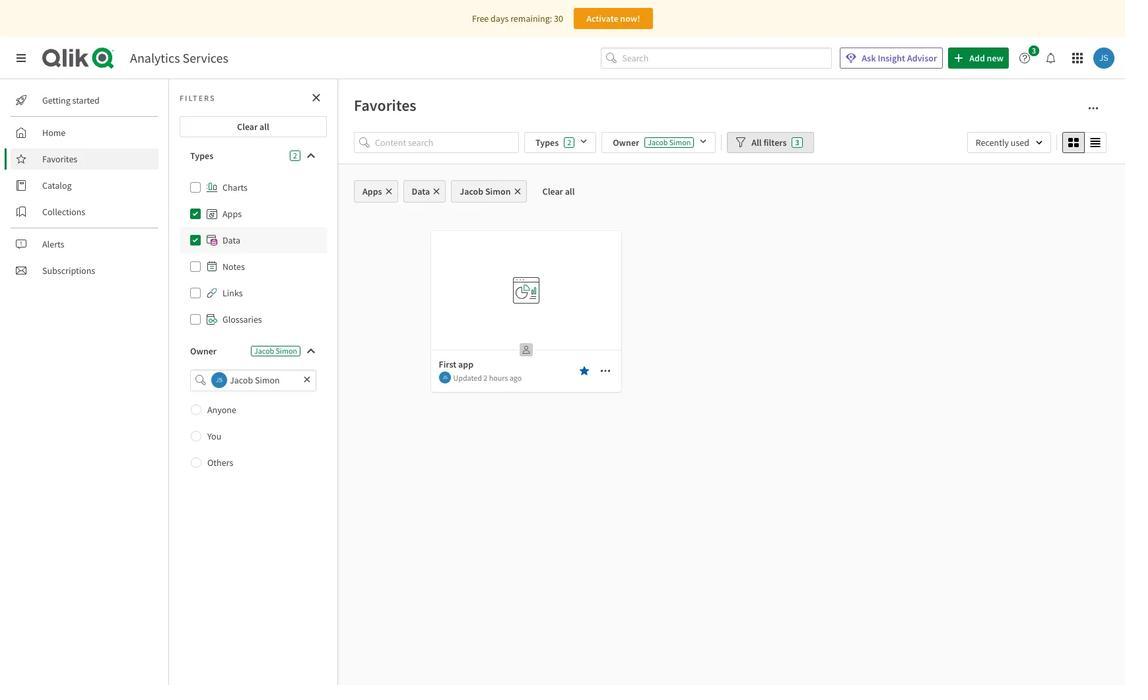 Task type: locate. For each thing, give the bounding box(es) containing it.
navigation pane element
[[0, 85, 168, 287]]

0 vertical spatial data
[[412, 186, 430, 198]]

notes
[[223, 261, 245, 273]]

clear up charts
[[237, 121, 258, 133]]

1 horizontal spatial owner
[[613, 137, 640, 149]]

3 button
[[1015, 46, 1044, 69]]

clear for clear all button to the left
[[237, 121, 258, 133]]

glossaries
[[223, 314, 262, 326]]

others
[[207, 457, 233, 469]]

0 horizontal spatial data
[[223, 235, 240, 246]]

filters region
[[354, 129, 1110, 156]]

0 vertical spatial owner
[[613, 137, 640, 149]]

jacob simon image
[[1094, 48, 1115, 69], [439, 372, 451, 384]]

30
[[554, 13, 563, 24]]

1 horizontal spatial 3
[[1033, 46, 1037, 55]]

jacob simon image up more actions image
[[1094, 48, 1115, 69]]

0 horizontal spatial all
[[260, 121, 269, 133]]

0 horizontal spatial 3
[[796, 137, 800, 147]]

0 vertical spatial jacob simon
[[648, 137, 691, 147]]

2 vertical spatial jacob
[[254, 346, 274, 356]]

1 horizontal spatial jacob simon
[[460, 186, 511, 198]]

None field
[[180, 370, 327, 392]]

data right the apps button
[[412, 186, 430, 198]]

add
[[970, 52, 986, 64]]

2 vertical spatial simon
[[276, 346, 297, 356]]

0 horizontal spatial clear
[[237, 121, 258, 133]]

3 right filters
[[796, 137, 800, 147]]

clear all
[[237, 121, 269, 133], [543, 186, 575, 198]]

owner
[[613, 137, 640, 149], [190, 346, 217, 357]]

subscriptions link
[[11, 260, 159, 281]]

Recently used field
[[968, 132, 1052, 153]]

catalog link
[[11, 175, 159, 196]]

1 vertical spatial jacob simon
[[460, 186, 511, 198]]

filters
[[764, 137, 787, 149]]

1 vertical spatial clear
[[543, 186, 563, 198]]

2
[[568, 137, 572, 147], [293, 151, 297, 161], [484, 373, 488, 383]]

1 horizontal spatial 2
[[484, 373, 488, 383]]

jacob
[[648, 137, 668, 147], [460, 186, 484, 198], [254, 346, 274, 356]]

Search text field
[[623, 47, 833, 69]]

hours
[[489, 373, 508, 383]]

0 horizontal spatial owner
[[190, 346, 217, 357]]

anyone
[[207, 404, 236, 416]]

0 vertical spatial jacob
[[648, 137, 668, 147]]

getting
[[42, 94, 71, 106]]

getting started
[[42, 94, 100, 106]]

activate
[[587, 13, 619, 24]]

0 vertical spatial 3
[[1033, 46, 1037, 55]]

3 right new
[[1033, 46, 1037, 55]]

0 horizontal spatial jacob simon
[[254, 346, 297, 356]]

1 horizontal spatial data
[[412, 186, 430, 198]]

1 vertical spatial apps
[[223, 208, 242, 220]]

all filters
[[752, 137, 787, 149]]

owner inside filters region
[[613, 137, 640, 149]]

0 horizontal spatial favorites
[[42, 153, 77, 165]]

1 vertical spatial jacob simon image
[[439, 372, 451, 384]]

filters
[[180, 93, 216, 103]]

all
[[260, 121, 269, 133], [565, 186, 575, 198]]

1 vertical spatial 2
[[293, 151, 297, 161]]

now!
[[621, 13, 641, 24]]

activate now!
[[587, 13, 641, 24]]

personal element
[[516, 340, 537, 361]]

0 horizontal spatial apps
[[223, 208, 242, 220]]

2 horizontal spatial jacob simon
[[648, 137, 691, 147]]

1 vertical spatial simon
[[486, 186, 511, 198]]

catalog
[[42, 180, 72, 192]]

apps left data button
[[363, 186, 382, 198]]

analytics
[[130, 50, 180, 66]]

1 vertical spatial clear all
[[543, 186, 575, 198]]

data
[[412, 186, 430, 198], [223, 235, 240, 246]]

0 vertical spatial clear all
[[237, 121, 269, 133]]

2 vertical spatial 2
[[484, 373, 488, 383]]

clear all for clear all button to the left
[[237, 121, 269, 133]]

1 vertical spatial types
[[190, 150, 214, 162]]

0 vertical spatial jacob simon image
[[1094, 48, 1115, 69]]

you
[[207, 431, 222, 442]]

0 vertical spatial all
[[260, 121, 269, 133]]

1 horizontal spatial simon
[[486, 186, 511, 198]]

1 horizontal spatial jacob simon image
[[1094, 48, 1115, 69]]

home
[[42, 127, 66, 139]]

clear for right clear all button
[[543, 186, 563, 198]]

2 horizontal spatial 2
[[568, 137, 572, 147]]

1 vertical spatial data
[[223, 235, 240, 246]]

days
[[491, 13, 509, 24]]

recently used
[[976, 137, 1030, 149]]

avatar image
[[211, 373, 227, 389]]

2 horizontal spatial simon
[[670, 137, 691, 147]]

favorites inside navigation pane element
[[42, 153, 77, 165]]

1 vertical spatial favorites
[[42, 153, 77, 165]]

favorites
[[354, 95, 417, 116], [42, 153, 77, 165]]

apps down charts
[[223, 208, 242, 220]]

1 horizontal spatial types
[[536, 137, 559, 149]]

3
[[1033, 46, 1037, 55], [796, 137, 800, 147]]

clear right jacob simon button
[[543, 186, 563, 198]]

1 vertical spatial clear all button
[[532, 180, 586, 203]]

data button
[[403, 180, 446, 203]]

more actions image
[[600, 366, 611, 377]]

ago
[[510, 373, 522, 383]]

1 vertical spatial jacob
[[460, 186, 484, 198]]

0 horizontal spatial jacob
[[254, 346, 274, 356]]

0 vertical spatial clear
[[237, 121, 258, 133]]

1 horizontal spatial jacob
[[460, 186, 484, 198]]

clear all button
[[180, 116, 327, 137], [532, 180, 586, 203]]

1 horizontal spatial apps
[[363, 186, 382, 198]]

data inside button
[[412, 186, 430, 198]]

1 vertical spatial 3
[[796, 137, 800, 147]]

1 horizontal spatial favorites
[[354, 95, 417, 116]]

None text field
[[227, 370, 301, 392]]

0 horizontal spatial simon
[[276, 346, 297, 356]]

0 vertical spatial simon
[[670, 137, 691, 147]]

close sidebar menu image
[[16, 53, 26, 63]]

simon
[[670, 137, 691, 147], [486, 186, 511, 198], [276, 346, 297, 356]]

clear
[[237, 121, 258, 133], [543, 186, 563, 198]]

jacob simon
[[648, 137, 691, 147], [460, 186, 511, 198], [254, 346, 297, 356]]

0 vertical spatial clear all button
[[180, 116, 327, 137]]

first app
[[439, 359, 474, 371]]

links
[[223, 287, 243, 299]]

apps button
[[354, 180, 398, 203]]

jacob inside filters region
[[648, 137, 668, 147]]

1 horizontal spatial clear all
[[543, 186, 575, 198]]

0 vertical spatial types
[[536, 137, 559, 149]]

0 horizontal spatial types
[[190, 150, 214, 162]]

recently
[[976, 137, 1009, 149]]

jacob simon image down first
[[439, 372, 451, 384]]

0 vertical spatial apps
[[363, 186, 382, 198]]

started
[[72, 94, 100, 106]]

data up notes at top
[[223, 235, 240, 246]]

0 horizontal spatial clear all
[[237, 121, 269, 133]]

getting started link
[[11, 90, 159, 111]]

1 horizontal spatial clear all button
[[532, 180, 586, 203]]

updated 2 hours ago
[[454, 373, 522, 383]]

more actions image
[[1089, 103, 1099, 114]]

1 horizontal spatial all
[[565, 186, 575, 198]]

types
[[536, 137, 559, 149], [190, 150, 214, 162]]

apps
[[363, 186, 382, 198], [223, 208, 242, 220]]

jacob inside button
[[460, 186, 484, 198]]

analytics services
[[130, 50, 228, 66]]

insight
[[878, 52, 906, 64]]

remaining:
[[511, 13, 552, 24]]

0 vertical spatial 2
[[568, 137, 572, 147]]

1 horizontal spatial clear
[[543, 186, 563, 198]]

2 horizontal spatial jacob
[[648, 137, 668, 147]]



Task type: vqa. For each thing, say whether or not it's contained in the screenshot.
3 within the dropdown button
yes



Task type: describe. For each thing, give the bounding box(es) containing it.
apps inside button
[[363, 186, 382, 198]]

owner option group
[[180, 397, 327, 476]]

home link
[[11, 122, 159, 143]]

ask insight advisor
[[862, 52, 938, 64]]

jacob simon element
[[439, 372, 451, 384]]

alerts
[[42, 238, 64, 250]]

collections link
[[11, 202, 159, 223]]

0 vertical spatial favorites
[[354, 95, 417, 116]]

alerts link
[[11, 234, 159, 255]]

subscriptions
[[42, 265, 95, 277]]

favorites link
[[11, 149, 159, 170]]

0 horizontal spatial clear all button
[[180, 116, 327, 137]]

advisor
[[908, 52, 938, 64]]

services
[[183, 50, 228, 66]]

simon inside button
[[486, 186, 511, 198]]

charts
[[223, 182, 248, 194]]

jacob simon inside filters region
[[648, 137, 691, 147]]

searchbar element
[[601, 47, 833, 69]]

jacob simon inside button
[[460, 186, 511, 198]]

jacob simon button
[[451, 180, 527, 203]]

types inside filters region
[[536, 137, 559, 149]]

all
[[752, 137, 762, 149]]

updated
[[454, 373, 482, 383]]

1 vertical spatial all
[[565, 186, 575, 198]]

used
[[1011, 137, 1030, 149]]

analytics services element
[[130, 50, 228, 66]]

app
[[459, 359, 474, 371]]

2 vertical spatial jacob simon
[[254, 346, 297, 356]]

0 horizontal spatial jacob simon image
[[439, 372, 451, 384]]

ask
[[862, 52, 876, 64]]

0 horizontal spatial 2
[[293, 151, 297, 161]]

clear all for right clear all button
[[543, 186, 575, 198]]

free
[[472, 13, 489, 24]]

ask insight advisor button
[[841, 48, 944, 69]]

remove from favorites image
[[579, 366, 590, 377]]

add new button
[[949, 48, 1009, 69]]

add new
[[970, 52, 1004, 64]]

activate now! link
[[574, 8, 653, 29]]

simon inside filters region
[[670, 137, 691, 147]]

2 inside filters region
[[568, 137, 572, 147]]

switch view group
[[1063, 132, 1107, 153]]

Content search text field
[[375, 132, 519, 153]]

collections
[[42, 206, 85, 218]]

first
[[439, 359, 457, 371]]

1 vertical spatial owner
[[190, 346, 217, 357]]

3 inside dropdown button
[[1033, 46, 1037, 55]]

new
[[987, 52, 1004, 64]]

3 inside filters region
[[796, 137, 800, 147]]

free days remaining: 30
[[472, 13, 563, 24]]



